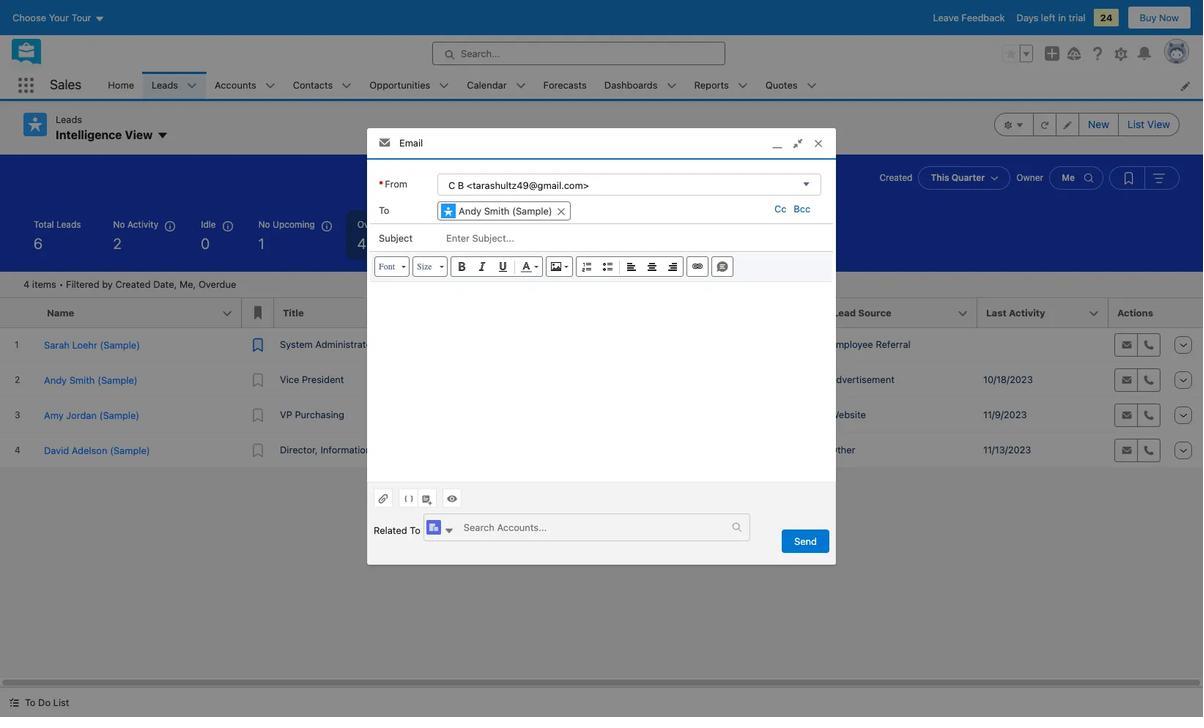 Task type: vqa. For each thing, say whether or not it's contained in the screenshot.
OVERDUE inside the Key Performance Indicators group
yes



Task type: describe. For each thing, give the bounding box(es) containing it.
contacts link
[[284, 72, 342, 99]]

lead source button
[[824, 298, 978, 328]]

list containing home
[[99, 72, 1203, 99]]

name
[[47, 307, 74, 319]]

new
[[1088, 118, 1109, 130]]

overdue inside key performance indicators "group"
[[357, 219, 393, 230]]

lead source
[[833, 307, 892, 319]]

leads link
[[143, 72, 187, 99]]

<tarashultz49@gmail.com>
[[467, 179, 589, 191]]

opportunities link
[[361, 72, 439, 99]]

group containing new
[[995, 113, 1180, 136]]

send button
[[782, 530, 830, 553]]

key performance indicators group
[[0, 210, 1203, 272]]

24
[[1100, 12, 1113, 23]]

forecasts link
[[535, 72, 596, 99]]

reports link
[[686, 72, 738, 99]]

days
[[1017, 12, 1039, 23]]

purchasing
[[295, 409, 344, 421]]

send
[[794, 536, 817, 547]]

0 vertical spatial created
[[880, 172, 913, 183]]

to for to do list
[[25, 697, 36, 709]]

2
[[113, 235, 122, 252]]

leave feedback
[[933, 12, 1005, 23]]

to for to
[[379, 204, 389, 216]]

0 horizontal spatial list
[[53, 697, 69, 709]]

*
[[379, 178, 383, 190]]

accounts
[[215, 79, 256, 91]]

2 upcoming from the left
[[501, 219, 543, 230]]

vice
[[280, 374, 299, 385]]

0 horizontal spatial created
[[115, 278, 151, 290]]

actions cell
[[1109, 298, 1167, 328]]

10/18/2023
[[983, 374, 1033, 386]]

search...
[[461, 48, 500, 59]]

administrator
[[315, 339, 375, 350]]

cc
[[775, 203, 787, 215]]

email
[[399, 137, 423, 149]]

title cell
[[274, 298, 520, 328]]

11/9/2023
[[983, 409, 1027, 421]]

email dialog
[[367, 128, 836, 565]]

due
[[425, 219, 441, 230]]

from
[[385, 178, 408, 190]]

no upcoming
[[258, 219, 315, 230]]

title button
[[274, 298, 520, 328]]

cc button
[[771, 203, 790, 215]]

text default image
[[9, 698, 19, 708]]

action cell
[[1167, 298, 1203, 328]]

me,
[[179, 278, 196, 290]]

name cell
[[38, 298, 242, 328]]

1
[[258, 235, 265, 252]]

1 upcoming from the left
[[273, 219, 315, 230]]

accounts list item
[[206, 72, 284, 99]]

home
[[108, 79, 134, 91]]

title
[[283, 307, 304, 319]]

important cell
[[242, 298, 274, 328]]

referral
[[876, 339, 911, 350]]

lead
[[833, 307, 856, 319]]

activity for no activity
[[127, 219, 158, 230]]

now
[[1159, 12, 1179, 23]]

dashboards link
[[596, 72, 667, 99]]

11/13/2023
[[983, 444, 1031, 456]]

0 vertical spatial group
[[1002, 45, 1033, 62]]

c
[[448, 179, 455, 191]]

lead image
[[441, 204, 456, 219]]

last activity button
[[978, 298, 1109, 328]]

dashboards
[[604, 79, 658, 91]]

due today 0
[[425, 219, 469, 252]]

director, information technology
[[280, 444, 425, 456]]

2 horizontal spatial to
[[410, 525, 420, 537]]

reports
[[694, 79, 729, 91]]

0 for idle
[[201, 235, 210, 252]]

list view
[[1128, 118, 1170, 130]]

total leads 6
[[34, 219, 81, 252]]

overdue 4
[[357, 219, 393, 252]]

list view button
[[1118, 113, 1180, 136]]

1 vertical spatial leads
[[56, 114, 82, 125]]

to do list
[[25, 697, 69, 709]]

lead status cell
[[704, 298, 824, 328]]

(sample)
[[512, 205, 552, 217]]

new button
[[1079, 113, 1119, 136]]

4 items • filtered by created date, me, overdue
[[23, 278, 236, 290]]

leads list item
[[143, 72, 206, 99]]

quotes
[[766, 79, 798, 91]]

andy smith (sample) link
[[437, 202, 571, 221]]



Task type: locate. For each thing, give the bounding box(es) containing it.
text default image
[[556, 206, 566, 217], [732, 522, 743, 533], [444, 526, 454, 536]]

idle
[[201, 219, 216, 230]]

home link
[[99, 72, 143, 99]]

0 horizontal spatial 0
[[201, 235, 210, 252]]

activity inside key performance indicators "group"
[[127, 219, 158, 230]]

list right new
[[1128, 118, 1145, 130]]

1 vertical spatial group
[[995, 113, 1180, 136]]

to left do
[[25, 697, 36, 709]]

0 horizontal spatial text default image
[[444, 526, 454, 536]]

4 left subject
[[357, 235, 366, 252]]

text default image inside andy smith (sample) link
[[556, 206, 566, 217]]

0 horizontal spatial 4
[[23, 278, 30, 290]]

0 vertical spatial 4
[[357, 235, 366, 252]]

vice president
[[280, 374, 344, 385]]

contacts list item
[[284, 72, 361, 99]]

filtered
[[66, 278, 99, 290]]

1 horizontal spatial activity
[[1009, 307, 1046, 319]]

group up me button
[[995, 113, 1180, 136]]

company cell
[[520, 298, 704, 328]]

list
[[99, 72, 1203, 99]]

leads right 'total'
[[56, 219, 81, 230]]

text default image right accounts image
[[444, 526, 454, 536]]

row number image
[[0, 298, 38, 328]]

related to
[[374, 525, 420, 537]]

group down "list view" button
[[1109, 166, 1180, 190]]

row number cell
[[0, 298, 38, 328]]

activity
[[127, 219, 158, 230], [1009, 307, 1046, 319]]

reports list item
[[686, 72, 757, 99]]

1 horizontal spatial overdue
[[357, 219, 393, 230]]

0 inside the due today 0
[[425, 235, 434, 252]]

opportunities
[[370, 79, 430, 91]]

by
[[102, 278, 113, 290]]

date,
[[153, 278, 177, 290]]

activity right last
[[1009, 307, 1046, 319]]

employee
[[830, 339, 873, 350]]

no up 1
[[258, 219, 270, 230]]

to down *
[[379, 204, 389, 216]]

group down days
[[1002, 45, 1033, 62]]

in
[[1058, 12, 1066, 23]]

1 horizontal spatial created
[[880, 172, 913, 183]]

text default image right the (sample)
[[556, 206, 566, 217]]

created right by
[[115, 278, 151, 290]]

today
[[444, 219, 469, 230]]

calendar list item
[[458, 72, 535, 99]]

2 horizontal spatial 0
[[501, 235, 510, 252]]

name button
[[38, 298, 242, 328]]

owner
[[1017, 172, 1044, 183]]

leave feedback link
[[933, 12, 1005, 23]]

no
[[113, 219, 125, 230], [258, 219, 270, 230]]

andy
[[459, 205, 482, 217]]

cell
[[520, 328, 704, 363], [704, 328, 824, 363], [978, 328, 1109, 363], [520, 363, 704, 398], [704, 363, 824, 398], [520, 398, 704, 433], [704, 398, 824, 433], [520, 433, 704, 468], [704, 433, 824, 468]]

4 left items at the left of the page
[[23, 278, 30, 290]]

1 vertical spatial 4
[[23, 278, 30, 290]]

contacts
[[293, 79, 333, 91]]

2 horizontal spatial text default image
[[732, 522, 743, 533]]

4 inside overdue 4
[[357, 235, 366, 252]]

0 down idle
[[201, 235, 210, 252]]

2 0 from the left
[[425, 235, 434, 252]]

group
[[1002, 45, 1033, 62], [995, 113, 1180, 136], [1109, 166, 1180, 190]]

advertisement
[[830, 374, 895, 385]]

calendar
[[467, 79, 507, 91]]

andy smith (sample)
[[459, 205, 552, 217]]

actions
[[1118, 307, 1153, 319]]

0
[[201, 235, 210, 252], [425, 235, 434, 252], [501, 235, 510, 252]]

information
[[321, 444, 371, 456]]

1 horizontal spatial list
[[1128, 118, 1145, 130]]

0 for upcoming
[[501, 235, 510, 252]]

0 vertical spatial leads
[[152, 79, 178, 91]]

c b <tarashultz49@gmail.com>
[[448, 179, 589, 191]]

activity up 4 items • filtered by created date, me, overdue
[[127, 219, 158, 230]]

overdue right me,
[[199, 278, 236, 290]]

total
[[34, 219, 54, 230]]

Subject text field
[[437, 225, 821, 252]]

opportunities list item
[[361, 72, 458, 99]]

0 horizontal spatial upcoming
[[273, 219, 315, 230]]

2 no from the left
[[258, 219, 270, 230]]

2 vertical spatial to
[[25, 697, 36, 709]]

leads inside leads link
[[152, 79, 178, 91]]

items
[[32, 278, 56, 290]]

intelligence
[[56, 128, 122, 141]]

0 down andy smith (sample) link
[[501, 235, 510, 252]]

activity for last activity
[[1009, 307, 1046, 319]]

no for 2
[[113, 219, 125, 230]]

quotes link
[[757, 72, 806, 99]]

1 0 from the left
[[201, 235, 210, 252]]

0 vertical spatial overdue
[[357, 219, 393, 230]]

text default image left send 'button' at the bottom right
[[732, 522, 743, 533]]

0 vertical spatial list
[[1128, 118, 1145, 130]]

vp purchasing
[[280, 409, 344, 421]]

sales
[[50, 77, 82, 93]]

me
[[1062, 172, 1075, 183]]

1 horizontal spatial 0
[[425, 235, 434, 252]]

0 horizontal spatial to
[[25, 697, 36, 709]]

source
[[858, 307, 892, 319]]

bcc button
[[790, 203, 814, 215]]

1 vertical spatial list
[[53, 697, 69, 709]]

1 no from the left
[[113, 219, 125, 230]]

grid
[[0, 298, 1203, 469]]

2 vertical spatial leads
[[56, 219, 81, 230]]

view right new
[[1147, 118, 1170, 130]]

do
[[38, 697, 51, 709]]

last activity
[[986, 307, 1046, 319]]

bcc
[[794, 203, 811, 215]]

activity inside button
[[1009, 307, 1046, 319]]

left
[[1041, 12, 1056, 23]]

leads
[[152, 79, 178, 91], [56, 114, 82, 125], [56, 219, 81, 230]]

view right intelligence at the left top of page
[[125, 128, 153, 141]]

quarter
[[952, 172, 985, 183]]

to left accounts image
[[410, 525, 420, 537]]

1 vertical spatial created
[[115, 278, 151, 290]]

upcoming
[[273, 219, 315, 230], [501, 219, 543, 230]]

other
[[830, 444, 855, 456]]

0 horizontal spatial no
[[113, 219, 125, 230]]

2 vertical spatial group
[[1109, 166, 1180, 190]]

last
[[986, 307, 1007, 319]]

leads up intelligence at the left top of page
[[56, 114, 82, 125]]

1 horizontal spatial 4
[[357, 235, 366, 252]]

smith
[[484, 205, 510, 217]]

0 horizontal spatial view
[[125, 128, 153, 141]]

1 vertical spatial activity
[[1009, 307, 1046, 319]]

grid containing name
[[0, 298, 1203, 469]]

4 items • filtered by created date, me, overdue status
[[23, 278, 236, 290]]

0 horizontal spatial overdue
[[199, 278, 236, 290]]

last activity cell
[[978, 298, 1109, 328]]

lead view settings image
[[995, 113, 1034, 136]]

president
[[302, 374, 344, 385]]

dashboards list item
[[596, 72, 686, 99]]

quotes list item
[[757, 72, 826, 99]]

0 down 'due'
[[425, 235, 434, 252]]

lead source cell
[[824, 298, 978, 328]]

vp
[[280, 409, 292, 421]]

no for 1
[[258, 219, 270, 230]]

Search Accounts... text field
[[455, 515, 732, 541]]

this quarter
[[931, 172, 985, 183]]

1 vertical spatial overdue
[[199, 278, 236, 290]]

cc bcc
[[775, 203, 811, 215]]

list right do
[[53, 697, 69, 709]]

1 horizontal spatial no
[[258, 219, 270, 230]]

overdue
[[357, 219, 393, 230], [199, 278, 236, 290]]

me button
[[1050, 166, 1104, 190]]

to do list button
[[0, 688, 78, 717]]

subject
[[379, 232, 413, 244]]

buy now button
[[1127, 6, 1192, 29]]

no activity
[[113, 219, 158, 230]]

0 vertical spatial to
[[379, 204, 389, 216]]

created left 'this'
[[880, 172, 913, 183]]

1 horizontal spatial text default image
[[556, 206, 566, 217]]

view for list view
[[1147, 118, 1170, 130]]

action image
[[1167, 298, 1203, 328]]

b
[[458, 179, 464, 191]]

no up the 2
[[113, 219, 125, 230]]

to inside button
[[25, 697, 36, 709]]

website
[[830, 409, 866, 421]]

1 horizontal spatial to
[[379, 204, 389, 216]]

1 horizontal spatial view
[[1147, 118, 1170, 130]]

0 vertical spatial activity
[[127, 219, 158, 230]]

view
[[1147, 118, 1170, 130], [125, 128, 153, 141]]

this
[[931, 172, 949, 183]]

days left in trial
[[1017, 12, 1086, 23]]

1 vertical spatial to
[[410, 525, 420, 537]]

buy
[[1140, 12, 1157, 23]]

leads inside total leads 6
[[56, 219, 81, 230]]

6
[[34, 235, 43, 252]]

view inside button
[[1147, 118, 1170, 130]]

0 horizontal spatial activity
[[127, 219, 158, 230]]

c b <tarashultz49@gmail.com> button
[[437, 173, 821, 195]]

search... button
[[432, 42, 725, 65]]

3 0 from the left
[[501, 235, 510, 252]]

accounts image
[[426, 521, 441, 535]]

view for intelligence view
[[125, 128, 153, 141]]

1 horizontal spatial upcoming
[[501, 219, 543, 230]]

overdue up subject
[[357, 219, 393, 230]]

technology
[[374, 444, 425, 456]]

leads right home
[[152, 79, 178, 91]]



